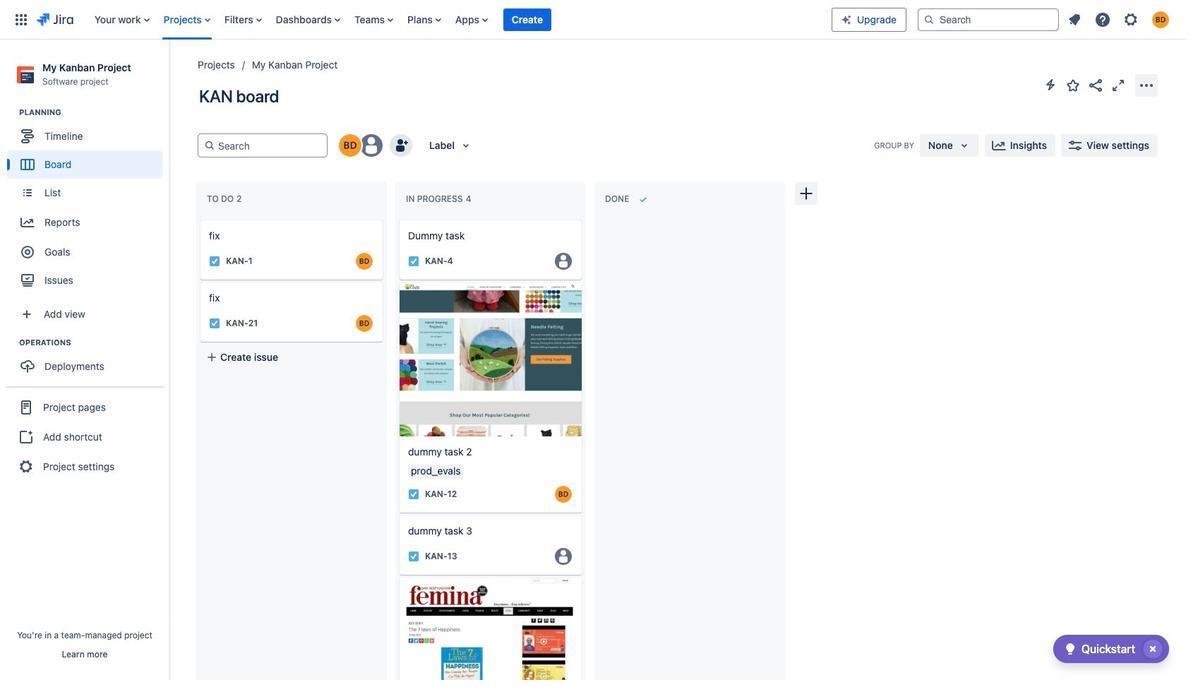 Task type: describe. For each thing, give the bounding box(es) containing it.
dismiss quickstart image
[[1142, 638, 1165, 661]]

2 vertical spatial group
[[6, 387, 164, 487]]

create issue image for to do element
[[191, 211, 208, 227]]

Search field
[[918, 8, 1060, 31]]

view settings image
[[1067, 137, 1084, 154]]

appswitcher icon image
[[13, 11, 30, 28]]

sidebar navigation image
[[154, 57, 185, 85]]

group for operations image
[[7, 337, 169, 385]]

heading for group corresponding to operations image
[[19, 337, 169, 348]]

search image
[[924, 14, 935, 25]]

create issue image for "in progress" element
[[390, 211, 407, 227]]

sidebar element
[[0, 40, 170, 680]]

0 horizontal spatial list
[[87, 0, 832, 39]]

your profile and settings image
[[1153, 11, 1170, 28]]

primary element
[[8, 0, 832, 39]]

1 horizontal spatial list
[[1062, 7, 1178, 32]]

group for planning "image"
[[7, 107, 169, 299]]

1 vertical spatial task image
[[408, 551, 420, 562]]

enter full screen image
[[1111, 77, 1127, 94]]

star kan board image
[[1065, 77, 1082, 94]]

operations image
[[2, 334, 19, 351]]

add people image
[[393, 137, 410, 154]]

1 vertical spatial task image
[[209, 318, 220, 329]]

to do element
[[207, 194, 245, 204]]



Task type: locate. For each thing, give the bounding box(es) containing it.
goal image
[[21, 246, 34, 259]]

automations menu button icon image
[[1043, 76, 1060, 93]]

in progress element
[[406, 194, 474, 204]]

create issue image down "in progress" element
[[390, 211, 407, 227]]

banner
[[0, 0, 1187, 40]]

notifications image
[[1067, 11, 1084, 28]]

task image
[[408, 256, 420, 267], [209, 318, 220, 329], [408, 489, 420, 500]]

0 vertical spatial heading
[[19, 107, 169, 118]]

2 vertical spatial task image
[[408, 489, 420, 500]]

group
[[7, 107, 169, 299], [7, 337, 169, 385], [6, 387, 164, 487]]

task image
[[209, 256, 220, 267], [408, 551, 420, 562]]

1 heading from the top
[[19, 107, 169, 118]]

0 vertical spatial task image
[[209, 256, 220, 267]]

2 heading from the top
[[19, 337, 169, 348]]

heading for group related to planning "image"
[[19, 107, 169, 118]]

1 create issue image from the left
[[191, 211, 208, 227]]

help image
[[1095, 11, 1112, 28]]

1 horizontal spatial task image
[[408, 551, 420, 562]]

None search field
[[918, 8, 1060, 31]]

Search text field
[[215, 134, 321, 157]]

list item
[[504, 0, 552, 39]]

0 horizontal spatial task image
[[209, 256, 220, 267]]

1 horizontal spatial create issue image
[[390, 211, 407, 227]]

create issue image
[[191, 211, 208, 227], [390, 211, 407, 227]]

jira image
[[37, 11, 73, 28], [37, 11, 73, 28]]

heading
[[19, 107, 169, 118], [19, 337, 169, 348]]

planning image
[[2, 104, 19, 121]]

0 vertical spatial group
[[7, 107, 169, 299]]

create issue image down to do element
[[191, 211, 208, 227]]

create column image
[[798, 185, 815, 202]]

0 vertical spatial task image
[[408, 256, 420, 267]]

more actions image
[[1139, 77, 1156, 94]]

settings image
[[1123, 11, 1140, 28]]

0 horizontal spatial create issue image
[[191, 211, 208, 227]]

list
[[87, 0, 832, 39], [1062, 7, 1178, 32]]

2 create issue image from the left
[[390, 211, 407, 227]]

1 vertical spatial heading
[[19, 337, 169, 348]]

1 vertical spatial group
[[7, 337, 169, 385]]



Task type: vqa. For each thing, say whether or not it's contained in the screenshot.
OPERATIONS icon's group's heading
yes



